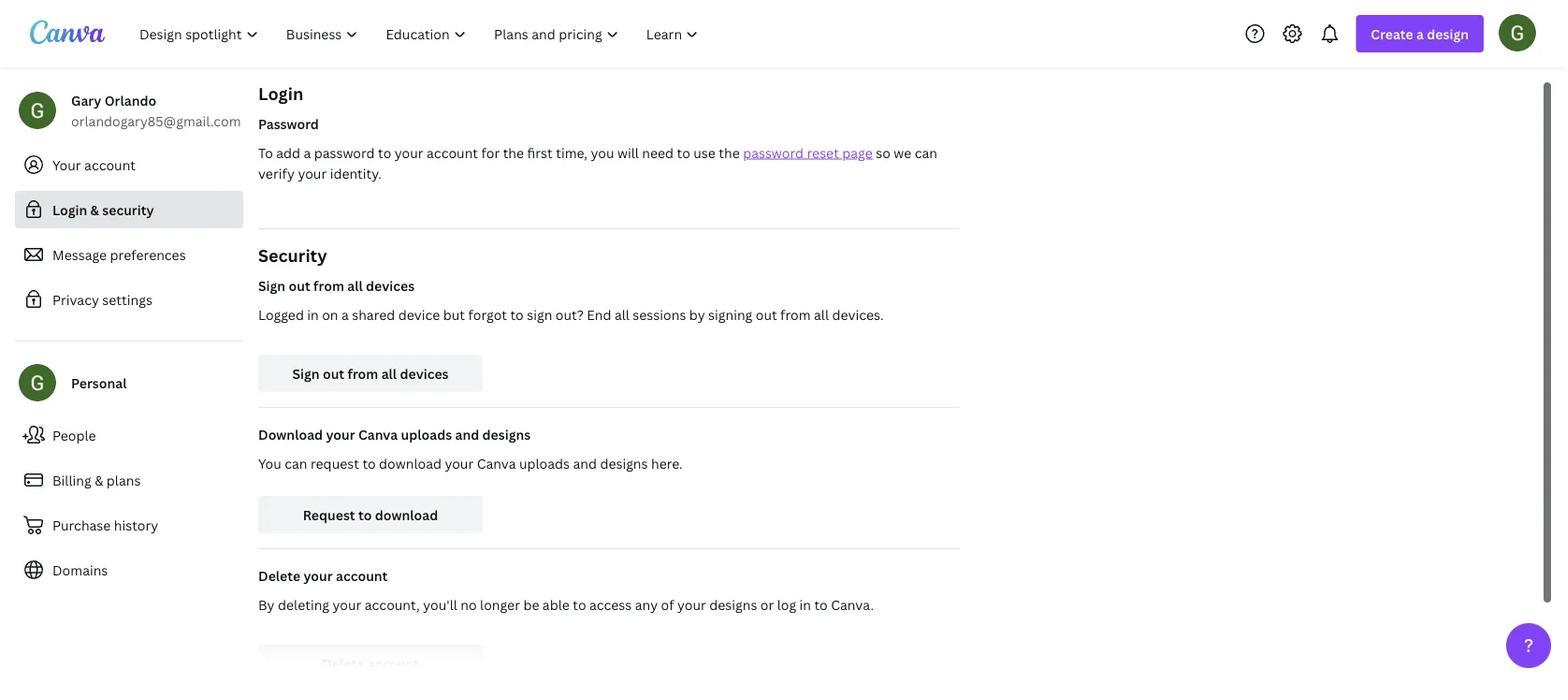 Task type: locate. For each thing, give the bounding box(es) containing it.
from left the devices.
[[781, 306, 811, 323]]

2 password from the left
[[743, 144, 804, 161]]

any
[[635, 596, 658, 613]]

0 horizontal spatial password
[[314, 144, 375, 161]]

verify
[[258, 164, 295, 182]]

0 horizontal spatial in
[[307, 306, 319, 323]]

sign inside sign out from all devices button
[[292, 364, 320, 382]]

in
[[307, 306, 319, 323], [800, 596, 811, 613]]

download your canva uploads and designs
[[258, 425, 531, 443]]

2 vertical spatial designs
[[710, 596, 757, 613]]

devices up shared
[[366, 277, 415, 294]]

1 vertical spatial download
[[375, 506, 438, 524]]

can right you
[[285, 454, 307, 472]]

1 vertical spatial sign out from all devices
[[292, 364, 449, 382]]

1 horizontal spatial password
[[743, 144, 804, 161]]

login for login & security
[[52, 201, 87, 218]]

orlando
[[104, 91, 156, 109]]

sign
[[258, 277, 286, 294], [292, 364, 320, 382]]

1 horizontal spatial uploads
[[519, 454, 570, 472]]

1 horizontal spatial login
[[258, 82, 303, 105]]

purchase
[[52, 516, 111, 534]]

all
[[347, 277, 363, 294], [615, 306, 630, 323], [814, 306, 829, 323], [381, 364, 397, 382]]

0 vertical spatial uploads
[[401, 425, 452, 443]]

login & security link
[[15, 191, 243, 228]]

password reset page link
[[743, 144, 873, 161]]

2 vertical spatial a
[[341, 306, 349, 323]]

canva
[[358, 425, 398, 443], [477, 454, 516, 472]]

your left 'for'
[[395, 144, 424, 161]]

from inside sign out from all devices button
[[348, 364, 378, 382]]

delete for delete account
[[322, 655, 364, 672]]

&
[[90, 201, 99, 218], [95, 471, 103, 489]]

account
[[427, 144, 478, 161], [84, 156, 136, 174], [336, 567, 388, 584], [367, 655, 419, 672]]

delete down deleting
[[322, 655, 364, 672]]

delete
[[258, 567, 300, 584], [322, 655, 364, 672]]

out down security
[[289, 277, 310, 294]]

here.
[[651, 454, 683, 472]]

0 horizontal spatial can
[[285, 454, 307, 472]]

sessions
[[633, 306, 686, 323]]

message preferences
[[52, 246, 186, 263]]

top level navigation element
[[127, 15, 714, 52]]

1 horizontal spatial the
[[719, 144, 740, 161]]

be
[[523, 596, 539, 613]]

the right use
[[719, 144, 740, 161]]

download right 'request'
[[375, 506, 438, 524]]

of
[[661, 596, 674, 613]]

0 horizontal spatial login
[[52, 201, 87, 218]]

2 vertical spatial out
[[323, 364, 345, 382]]

and up 'you can request to download your canva uploads and designs here.'
[[455, 425, 479, 443]]

0 vertical spatial canva
[[358, 425, 398, 443]]

and
[[455, 425, 479, 443], [573, 454, 597, 472]]

security
[[102, 201, 154, 218]]

1 horizontal spatial sign
[[292, 364, 320, 382]]

1 horizontal spatial a
[[341, 306, 349, 323]]

you'll
[[423, 596, 457, 613]]

delete up by on the bottom left
[[258, 567, 300, 584]]

devices down device
[[400, 364, 449, 382]]

billing & plans
[[52, 471, 141, 489]]

and left here. at the left of page
[[573, 454, 597, 472]]

sign up logged
[[258, 277, 286, 294]]

0 vertical spatial sign
[[258, 277, 286, 294]]

to
[[378, 144, 391, 161], [677, 144, 690, 161], [510, 306, 524, 323], [362, 454, 376, 472], [358, 506, 372, 524], [573, 596, 586, 613], [814, 596, 828, 613]]

your down add
[[298, 164, 327, 182]]

1 vertical spatial out
[[756, 306, 777, 323]]

0 horizontal spatial designs
[[482, 425, 531, 443]]

delete for delete your account
[[258, 567, 300, 584]]

delete inside button
[[322, 655, 364, 672]]

no
[[461, 596, 477, 613]]

out right "signing"
[[756, 306, 777, 323]]

your
[[395, 144, 424, 161], [298, 164, 327, 182], [326, 425, 355, 443], [445, 454, 474, 472], [304, 567, 333, 584], [333, 596, 362, 613], [677, 596, 706, 613]]

account down account,
[[367, 655, 419, 672]]

create a design button
[[1356, 15, 1484, 52]]

your up request
[[326, 425, 355, 443]]

0 horizontal spatial the
[[503, 144, 524, 161]]

signing
[[708, 306, 753, 323]]

2 vertical spatial from
[[348, 364, 378, 382]]

login down "your"
[[52, 201, 87, 218]]

0 vertical spatial &
[[90, 201, 99, 218]]

delete your account
[[258, 567, 388, 584]]

you
[[591, 144, 614, 161]]

all up shared
[[347, 277, 363, 294]]

to left 'sign'
[[510, 306, 524, 323]]

0 vertical spatial in
[[307, 306, 319, 323]]

0 vertical spatial a
[[1417, 25, 1424, 43]]

2 horizontal spatial a
[[1417, 25, 1424, 43]]

1 vertical spatial designs
[[600, 454, 648, 472]]

login
[[258, 82, 303, 105], [52, 201, 87, 218]]

0 horizontal spatial sign
[[258, 277, 286, 294]]

by
[[258, 596, 275, 613]]

billing
[[52, 471, 91, 489]]

1 vertical spatial sign
[[292, 364, 320, 382]]

0 horizontal spatial a
[[304, 144, 311, 161]]

in left "on"
[[307, 306, 319, 323]]

password up identity.
[[314, 144, 375, 161]]

login for login
[[258, 82, 303, 105]]

request
[[311, 454, 359, 472]]

download down download your canva uploads and designs at the bottom left of the page
[[379, 454, 442, 472]]

by deleting your account, you'll no longer be able to access any of your designs or log in to canva.
[[258, 596, 874, 613]]

preferences
[[110, 246, 186, 263]]

first
[[527, 144, 553, 161]]

to right able
[[573, 596, 586, 613]]

domains
[[52, 561, 108, 579]]

0 vertical spatial login
[[258, 82, 303, 105]]

to up identity.
[[378, 144, 391, 161]]

able
[[543, 596, 570, 613]]

0 vertical spatial can
[[915, 144, 938, 161]]

1 vertical spatial devices
[[400, 364, 449, 382]]

a inside dropdown button
[[1417, 25, 1424, 43]]

0 horizontal spatial out
[[289, 277, 310, 294]]

1 the from the left
[[503, 144, 524, 161]]

a
[[1417, 25, 1424, 43], [304, 144, 311, 161], [341, 306, 349, 323]]

from down shared
[[348, 364, 378, 382]]

a right "on"
[[341, 306, 349, 323]]

to right 'request'
[[358, 506, 372, 524]]

from
[[314, 277, 344, 294], [781, 306, 811, 323], [348, 364, 378, 382]]

can inside so we can verify your identity.
[[915, 144, 938, 161]]

designs up 'you can request to download your canva uploads and designs here.'
[[482, 425, 531, 443]]

can right we
[[915, 144, 938, 161]]

sign out from all devices inside button
[[292, 364, 449, 382]]

1 vertical spatial delete
[[322, 655, 364, 672]]

1 vertical spatial &
[[95, 471, 103, 489]]

1 horizontal spatial from
[[348, 364, 378, 382]]

devices inside button
[[400, 364, 449, 382]]

1 vertical spatial a
[[304, 144, 311, 161]]

domains link
[[15, 551, 243, 589]]

sign up download
[[292, 364, 320, 382]]

1 horizontal spatial out
[[323, 364, 345, 382]]

privacy
[[52, 291, 99, 308]]

out
[[289, 277, 310, 294], [756, 306, 777, 323], [323, 364, 345, 382]]

1 horizontal spatial delete
[[322, 655, 364, 672]]

0 vertical spatial delete
[[258, 567, 300, 584]]

sign out from all devices
[[258, 277, 415, 294], [292, 364, 449, 382]]

0 horizontal spatial canva
[[358, 425, 398, 443]]

1 horizontal spatial in
[[800, 596, 811, 613]]

a left design
[[1417, 25, 1424, 43]]

sign out from all devices up "on"
[[258, 277, 415, 294]]

2 horizontal spatial designs
[[710, 596, 757, 613]]

account inside button
[[367, 655, 419, 672]]

a right add
[[304, 144, 311, 161]]

1 vertical spatial canva
[[477, 454, 516, 472]]

out down "on"
[[323, 364, 345, 382]]

for
[[481, 144, 500, 161]]

device
[[398, 306, 440, 323]]

you can request to download your canva uploads and designs here.
[[258, 454, 683, 472]]

0 vertical spatial designs
[[482, 425, 531, 443]]

1 vertical spatial uploads
[[519, 454, 570, 472]]

to left canva.
[[814, 596, 828, 613]]

login up the password
[[258, 82, 303, 105]]

designs left here. at the left of page
[[600, 454, 648, 472]]

all left the devices.
[[814, 306, 829, 323]]

sign out from all devices button
[[258, 355, 483, 392]]

0 vertical spatial and
[[455, 425, 479, 443]]

0 horizontal spatial from
[[314, 277, 344, 294]]

designs
[[482, 425, 531, 443], [600, 454, 648, 472], [710, 596, 757, 613]]

password left reset
[[743, 144, 804, 161]]

sign out from all devices down shared
[[292, 364, 449, 382]]

1 vertical spatial login
[[52, 201, 87, 218]]

sign
[[527, 306, 552, 323]]

designs left or
[[710, 596, 757, 613]]

devices
[[366, 277, 415, 294], [400, 364, 449, 382]]

history
[[114, 516, 158, 534]]

all right end
[[615, 306, 630, 323]]

gary orlando image
[[1499, 14, 1536, 51]]

1 password from the left
[[314, 144, 375, 161]]

2 horizontal spatial from
[[781, 306, 811, 323]]

settings
[[102, 291, 152, 308]]

& left "security"
[[90, 201, 99, 218]]

gary
[[71, 91, 101, 109]]

1 vertical spatial in
[[800, 596, 811, 613]]

forgot
[[468, 306, 507, 323]]

create
[[1371, 25, 1414, 43]]

uploads
[[401, 425, 452, 443], [519, 454, 570, 472]]

1 vertical spatial from
[[781, 306, 811, 323]]

all down shared
[[381, 364, 397, 382]]

1 vertical spatial and
[[573, 454, 597, 472]]

1 horizontal spatial can
[[915, 144, 938, 161]]

download
[[379, 454, 442, 472], [375, 506, 438, 524]]

from up "on"
[[314, 277, 344, 294]]

in right 'log'
[[800, 596, 811, 613]]

the right 'for'
[[503, 144, 524, 161]]

account,
[[365, 596, 420, 613]]

identity.
[[330, 164, 382, 182]]

& left plans on the bottom
[[95, 471, 103, 489]]

0 horizontal spatial delete
[[258, 567, 300, 584]]

your account
[[52, 156, 136, 174]]



Task type: vqa. For each thing, say whether or not it's contained in the screenshot.
"Delete" inside the "Delete account" button
yes



Task type: describe. For each thing, give the bounding box(es) containing it.
0 vertical spatial sign out from all devices
[[258, 277, 415, 294]]

out inside button
[[323, 364, 345, 382]]

time,
[[556, 144, 588, 161]]

will
[[618, 144, 639, 161]]

to right request
[[362, 454, 376, 472]]

privacy settings
[[52, 291, 152, 308]]

account left 'for'
[[427, 144, 478, 161]]

& for login
[[90, 201, 99, 218]]

longer
[[480, 596, 520, 613]]

need
[[642, 144, 674, 161]]

0 vertical spatial download
[[379, 454, 442, 472]]

your right "of"
[[677, 596, 706, 613]]

your
[[52, 156, 81, 174]]

reset
[[807, 144, 839, 161]]

delete account button
[[258, 645, 483, 682]]

delete account
[[322, 655, 419, 672]]

privacy settings link
[[15, 281, 243, 318]]

message
[[52, 246, 107, 263]]

your up deleting
[[304, 567, 333, 584]]

account right "your"
[[84, 156, 136, 174]]

create a design
[[1371, 25, 1469, 43]]

2 horizontal spatial out
[[756, 306, 777, 323]]

1 horizontal spatial canva
[[477, 454, 516, 472]]

message preferences link
[[15, 236, 243, 273]]

1 vertical spatial can
[[285, 454, 307, 472]]

personal
[[71, 374, 127, 392]]

to
[[258, 144, 273, 161]]

use
[[694, 144, 716, 161]]

logged
[[258, 306, 304, 323]]

download
[[258, 425, 323, 443]]

your down 'delete your account'
[[333, 596, 362, 613]]

design
[[1427, 25, 1469, 43]]

or
[[761, 596, 774, 613]]

devices.
[[832, 306, 884, 323]]

on
[[322, 306, 338, 323]]

people
[[52, 426, 96, 444]]

your down download your canva uploads and designs at the bottom left of the page
[[445, 454, 474, 472]]

orlandogary85@gmail.com
[[71, 112, 241, 130]]

people link
[[15, 416, 243, 454]]

shared
[[352, 306, 395, 323]]

log
[[777, 596, 796, 613]]

all inside button
[[381, 364, 397, 382]]

your account link
[[15, 146, 243, 183]]

end
[[587, 306, 612, 323]]

request to download button
[[258, 496, 483, 533]]

2 the from the left
[[719, 144, 740, 161]]

login & security
[[52, 201, 154, 218]]

plans
[[107, 471, 141, 489]]

deleting
[[278, 596, 329, 613]]

but
[[443, 306, 465, 323]]

account up account,
[[336, 567, 388, 584]]

& for billing
[[95, 471, 103, 489]]

0 vertical spatial devices
[[366, 277, 415, 294]]

so
[[876, 144, 891, 161]]

canva.
[[831, 596, 874, 613]]

so we can verify your identity.
[[258, 144, 938, 182]]

security
[[258, 244, 327, 267]]

0 vertical spatial out
[[289, 277, 310, 294]]

purchase history link
[[15, 506, 243, 544]]

to left use
[[677, 144, 690, 161]]

0 horizontal spatial uploads
[[401, 425, 452, 443]]

download inside button
[[375, 506, 438, 524]]

1 horizontal spatial designs
[[600, 454, 648, 472]]

by
[[689, 306, 705, 323]]

logged in on a shared device but forgot to sign out? end all sessions by signing out from all devices.
[[258, 306, 884, 323]]

we
[[894, 144, 912, 161]]

1 horizontal spatial and
[[573, 454, 597, 472]]

purchase history
[[52, 516, 158, 534]]

request
[[303, 506, 355, 524]]

page
[[842, 144, 873, 161]]

password
[[258, 115, 319, 132]]

out?
[[556, 306, 584, 323]]

billing & plans link
[[15, 461, 243, 499]]

gary orlando orlandogary85@gmail.com
[[71, 91, 241, 130]]

0 vertical spatial from
[[314, 277, 344, 294]]

to inside request to download button
[[358, 506, 372, 524]]

to add a password to your account for the first time, you will need to use the password reset page
[[258, 144, 873, 161]]

add
[[276, 144, 300, 161]]

your inside so we can verify your identity.
[[298, 164, 327, 182]]

you
[[258, 454, 282, 472]]

access
[[589, 596, 632, 613]]

request to download
[[303, 506, 438, 524]]

0 horizontal spatial and
[[455, 425, 479, 443]]



